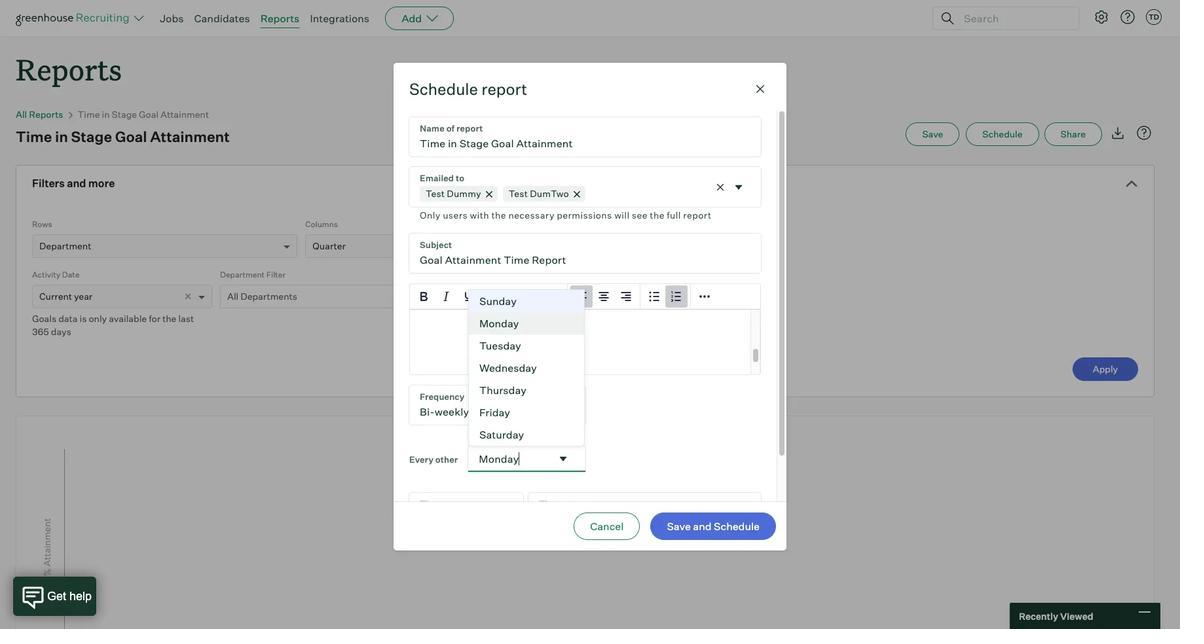 Task type: vqa. For each thing, say whether or not it's contained in the screenshot.
To to the top
no



Task type: describe. For each thing, give the bounding box(es) containing it.
viewed
[[1061, 611, 1094, 622]]

jobs
[[160, 12, 184, 25]]

candidates link
[[194, 12, 250, 25]]

recently viewed
[[1020, 611, 1094, 622]]

1 vertical spatial in
[[55, 128, 68, 146]]

departments
[[241, 291, 297, 302]]

add button
[[385, 7, 454, 30]]

last
[[179, 313, 194, 325]]

will
[[615, 210, 630, 221]]

available
[[109, 313, 147, 325]]

×
[[184, 289, 192, 303]]

0 vertical spatial reports
[[261, 12, 300, 25]]

goals data is only available for the last 365 days
[[32, 313, 194, 338]]

days
[[51, 326, 71, 338]]

all for all departments
[[227, 291, 239, 302]]

3 toolbar from the left
[[641, 284, 691, 310]]

permissions
[[557, 210, 613, 221]]

test for test dumtwo
[[509, 188, 528, 199]]

cancel
[[591, 520, 624, 533]]

dummy
[[447, 188, 482, 199]]

is
[[80, 313, 87, 325]]

reports link
[[261, 12, 300, 25]]

candidates
[[194, 12, 250, 25]]

all reports link
[[16, 109, 63, 120]]

td button
[[1144, 7, 1165, 28]]

monday option
[[469, 313, 585, 335]]

close modal icon image
[[753, 81, 769, 97]]

share
[[1061, 129, 1087, 140]]

year
[[74, 291, 93, 302]]

schedule inside "button"
[[714, 520, 760, 533]]

share button
[[1045, 123, 1103, 146]]

save and schedule this report to revisit it! element
[[907, 123, 967, 146]]

test for test dummy
[[426, 188, 445, 199]]

columns
[[306, 220, 338, 229]]

td
[[1149, 12, 1160, 22]]

users
[[443, 210, 468, 221]]

1 vertical spatial time in stage goal attainment
[[16, 128, 230, 146]]

save for save
[[923, 129, 944, 140]]

save and schedule button
[[651, 513, 777, 541]]

saturday option
[[469, 424, 585, 446]]

sunday
[[480, 295, 517, 308]]

rows
[[32, 220, 52, 229]]

schedule for schedule
[[983, 129, 1023, 140]]

0 vertical spatial stage
[[112, 109, 137, 120]]

full
[[667, 210, 681, 221]]

2 toolbar from the left
[[568, 284, 641, 310]]

with
[[470, 210, 490, 221]]

monday
[[480, 317, 519, 330]]

schedule report
[[410, 79, 528, 99]]

and for filters
[[67, 177, 86, 190]]

other
[[436, 454, 458, 465]]

cancel button
[[574, 513, 641, 541]]

save for save and schedule
[[667, 520, 691, 533]]

apply
[[1094, 364, 1119, 375]]

2 horizontal spatial the
[[650, 210, 665, 221]]

sunday option
[[469, 290, 585, 313]]

0 horizontal spatial report
[[482, 79, 528, 99]]

clear selection image
[[714, 181, 727, 194]]

save button
[[907, 123, 960, 146]]

saturday
[[480, 429, 524, 442]]

0 vertical spatial time in stage goal attainment
[[78, 109, 209, 120]]

faq image
[[1137, 125, 1153, 141]]

only users with the necessary permissions will see the full report
[[420, 210, 712, 221]]

activity
[[32, 270, 60, 280]]

for
[[149, 313, 161, 325]]

0 vertical spatial attainment
[[161, 109, 209, 120]]

necessary
[[509, 210, 555, 221]]

activity date
[[32, 270, 80, 280]]

jobs link
[[160, 12, 184, 25]]

friday option
[[469, 402, 585, 424]]

toggle flyout image inside every other 'field'
[[557, 453, 570, 466]]

download image
[[1111, 125, 1127, 141]]

data
[[58, 313, 78, 325]]



Task type: locate. For each thing, give the bounding box(es) containing it.
0 horizontal spatial schedule
[[410, 79, 478, 99]]

None text field
[[410, 234, 762, 273]]

0 vertical spatial report
[[482, 79, 528, 99]]

0 horizontal spatial test
[[426, 188, 445, 199]]

integrations link
[[310, 12, 370, 25]]

wednesday option
[[469, 357, 585, 380]]

every other
[[410, 454, 458, 465]]

test dummy
[[426, 188, 482, 199]]

current year
[[39, 291, 93, 302]]

1 vertical spatial toggle flyout image
[[557, 453, 570, 466]]

save
[[923, 129, 944, 140], [667, 520, 691, 533]]

the left full
[[650, 210, 665, 221]]

quarter option
[[313, 241, 346, 252]]

2 vertical spatial reports
[[29, 109, 63, 120]]

save inside 'button'
[[923, 129, 944, 140]]

time in stage goal attainment
[[78, 109, 209, 120], [16, 128, 230, 146]]

toggle flyout image
[[733, 181, 746, 194], [557, 453, 570, 466]]

all for all reports
[[16, 109, 27, 120]]

0 vertical spatial department
[[39, 241, 91, 252]]

td button
[[1147, 9, 1163, 25]]

2 horizontal spatial schedule
[[983, 129, 1023, 140]]

friday
[[480, 406, 511, 419]]

thursday option
[[469, 380, 585, 402]]

schedule inside button
[[983, 129, 1023, 140]]

1 horizontal spatial report
[[684, 210, 712, 221]]

see
[[632, 210, 648, 221]]

dumtwo
[[530, 188, 569, 199]]

none field clear selection
[[410, 167, 762, 223]]

report inside 'field'
[[684, 210, 712, 221]]

all
[[16, 109, 27, 120], [227, 291, 239, 302]]

and inside "button"
[[694, 520, 712, 533]]

1 toolbar from the left
[[410, 284, 568, 310]]

quarter
[[313, 241, 346, 252]]

none field containing test dummy
[[410, 167, 762, 223]]

filters
[[32, 177, 65, 190]]

1 test from the left
[[426, 188, 445, 199]]

1 vertical spatial time
[[16, 128, 52, 146]]

time right all reports
[[78, 109, 100, 120]]

department up all departments on the left top of the page
[[220, 270, 265, 280]]

department option
[[39, 241, 91, 252]]

wednesday
[[480, 362, 537, 375]]

0 vertical spatial toggle flyout image
[[733, 181, 746, 194]]

0 horizontal spatial and
[[67, 177, 86, 190]]

only
[[89, 313, 107, 325]]

the inside goals data is only available for the last 365 days
[[163, 313, 177, 325]]

save and schedule
[[667, 520, 760, 533]]

0 horizontal spatial all
[[16, 109, 27, 120]]

0 vertical spatial all
[[16, 109, 27, 120]]

Every other text field
[[469, 446, 551, 473]]

1 horizontal spatial test
[[509, 188, 528, 199]]

0 horizontal spatial time
[[16, 128, 52, 146]]

1 vertical spatial report
[[684, 210, 712, 221]]

2 vertical spatial schedule
[[714, 520, 760, 533]]

1 vertical spatial and
[[694, 520, 712, 533]]

department
[[39, 241, 91, 252], [220, 270, 265, 280]]

only
[[420, 210, 441, 221]]

None field
[[410, 167, 762, 223], [410, 386, 586, 425], [469, 446, 586, 473], [410, 493, 523, 533], [529, 493, 762, 533], [410, 386, 586, 425], [410, 493, 523, 533], [529, 493, 762, 533]]

1 horizontal spatial and
[[694, 520, 712, 533]]

department for department
[[39, 241, 91, 252]]

department up the date
[[39, 241, 91, 252]]

filters and more
[[32, 177, 115, 190]]

1 vertical spatial all
[[227, 291, 239, 302]]

the
[[492, 210, 507, 221], [650, 210, 665, 221], [163, 313, 177, 325]]

1 horizontal spatial save
[[923, 129, 944, 140]]

test up "necessary"
[[509, 188, 528, 199]]

365
[[32, 326, 49, 338]]

none field every other
[[469, 446, 586, 473]]

0 vertical spatial save
[[923, 129, 944, 140]]

toggle flyout image down saturday option in the bottom of the page
[[557, 453, 570, 466]]

1 horizontal spatial toggle flyout image
[[733, 181, 746, 194]]

every
[[410, 454, 434, 465]]

more
[[88, 177, 115, 190]]

time in stage goal attainment link
[[78, 109, 209, 120]]

reports
[[261, 12, 300, 25], [16, 50, 122, 88], [29, 109, 63, 120]]

goals
[[32, 313, 56, 325]]

1 vertical spatial save
[[667, 520, 691, 533]]

goal
[[139, 109, 159, 120], [115, 128, 147, 146]]

department for department filter
[[220, 270, 265, 280]]

test up 'only'
[[426, 188, 445, 199]]

configure image
[[1094, 9, 1110, 25]]

toggle flyout image inside 'field'
[[733, 181, 746, 194]]

0 horizontal spatial department
[[39, 241, 91, 252]]

schedule for schedule report
[[410, 79, 478, 99]]

0 horizontal spatial in
[[55, 128, 68, 146]]

1 horizontal spatial department
[[220, 270, 265, 280]]

filter
[[266, 270, 286, 280]]

1 horizontal spatial all
[[227, 291, 239, 302]]

thursday
[[480, 384, 527, 397]]

and
[[67, 177, 86, 190], [694, 520, 712, 533]]

test
[[426, 188, 445, 199], [509, 188, 528, 199]]

tuesday option
[[469, 335, 585, 357]]

1 horizontal spatial schedule
[[714, 520, 760, 533]]

schedule
[[410, 79, 478, 99], [983, 129, 1023, 140], [714, 520, 760, 533]]

1 horizontal spatial in
[[102, 109, 110, 120]]

and for save
[[694, 520, 712, 533]]

recently
[[1020, 611, 1059, 622]]

0 vertical spatial and
[[67, 177, 86, 190]]

2 test from the left
[[509, 188, 528, 199]]

time down all reports link
[[16, 128, 52, 146]]

1 vertical spatial goal
[[115, 128, 147, 146]]

attainment
[[161, 109, 209, 120], [150, 128, 230, 146]]

1 horizontal spatial the
[[492, 210, 507, 221]]

department filter
[[220, 270, 286, 280]]

greenhouse recruiting image
[[16, 10, 134, 26]]

0 horizontal spatial the
[[163, 313, 177, 325]]

0 vertical spatial in
[[102, 109, 110, 120]]

in
[[102, 109, 110, 120], [55, 128, 68, 146]]

list box containing sunday
[[469, 290, 585, 446]]

the right for
[[163, 313, 177, 325]]

save inside "button"
[[667, 520, 691, 533]]

1 horizontal spatial time
[[78, 109, 100, 120]]

date
[[62, 270, 80, 280]]

tuesday
[[480, 340, 521, 353]]

1 vertical spatial reports
[[16, 50, 122, 88]]

0 vertical spatial schedule
[[410, 79, 478, 99]]

all departments
[[227, 291, 297, 302]]

current
[[39, 291, 72, 302]]

schedule button
[[967, 123, 1040, 146]]

1 vertical spatial department
[[220, 270, 265, 280]]

current year option
[[39, 291, 93, 302]]

add
[[402, 12, 422, 25]]

report
[[482, 79, 528, 99], [684, 210, 712, 221]]

0 horizontal spatial toggle flyout image
[[557, 453, 570, 466]]

integrations
[[310, 12, 370, 25]]

toolbar
[[410, 284, 568, 310], [568, 284, 641, 310], [641, 284, 691, 310]]

all reports
[[16, 109, 63, 120]]

test dumtwo
[[509, 188, 569, 199]]

0 horizontal spatial save
[[667, 520, 691, 533]]

1 vertical spatial attainment
[[150, 128, 230, 146]]

1 vertical spatial stage
[[71, 128, 112, 146]]

xychart image
[[32, 417, 1139, 630]]

Search text field
[[961, 9, 1068, 28]]

1 vertical spatial schedule
[[983, 129, 1023, 140]]

None text field
[[410, 117, 762, 157]]

time
[[78, 109, 100, 120], [16, 128, 52, 146]]

the right with
[[492, 210, 507, 221]]

stage
[[112, 109, 137, 120], [71, 128, 112, 146]]

0 vertical spatial goal
[[139, 109, 159, 120]]

toggle flyout image right clear selection image
[[733, 181, 746, 194]]

0 vertical spatial time
[[78, 109, 100, 120]]

list box
[[469, 290, 585, 446]]

apply button
[[1073, 358, 1139, 382]]

group
[[410, 284, 761, 310]]



